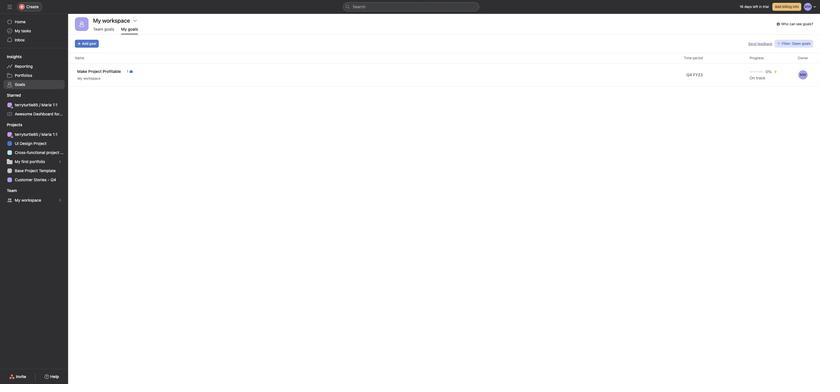 Task type: locate. For each thing, give the bounding box(es) containing it.
2 terryturtle85 / maria 1:1 from the top
[[15, 132, 57, 137]]

0 vertical spatial terryturtle85 / maria 1:1
[[15, 102, 57, 107]]

add left goal on the top of page
[[82, 41, 88, 46]]

1 1:1 from the top
[[53, 102, 57, 107]]

ui design project link
[[3, 139, 65, 148]]

portfolios link
[[3, 71, 65, 80]]

/ up dashboard
[[39, 102, 40, 107]]

0 horizontal spatial q4
[[51, 177, 56, 182]]

my left first
[[15, 159, 20, 164]]

goals for team goals
[[104, 27, 114, 32]]

terryturtle85 / maria 1:1 link for dashboard
[[3, 100, 65, 110]]

1:1 up project
[[53, 132, 57, 137]]

maria
[[41, 102, 52, 107], [41, 132, 52, 137]]

create
[[26, 4, 39, 9]]

make
[[77, 69, 87, 74]]

0 vertical spatial q4
[[687, 72, 692, 77]]

0 vertical spatial my workspace
[[77, 76, 101, 81]]

0 horizontal spatial add
[[82, 41, 88, 46]]

workspace down customer stories - q4 link
[[21, 198, 41, 203]]

my first portfolio
[[15, 159, 45, 164]]

/ for design
[[39, 132, 40, 137]]

1 horizontal spatial goals
[[128, 27, 138, 32]]

1 horizontal spatial team
[[93, 27, 103, 32]]

/ up ui design project link
[[39, 132, 40, 137]]

1 vertical spatial terryturtle85 / maria 1:1 link
[[3, 130, 65, 139]]

1 / from the top
[[39, 102, 40, 107]]

my left tasks
[[15, 28, 20, 33]]

portfolios
[[15, 73, 32, 78]]

base project template link
[[3, 166, 65, 175]]

1 vertical spatial terryturtle85
[[15, 132, 38, 137]]

1 vertical spatial my workspace
[[15, 198, 41, 203]]

goals right open
[[802, 41, 811, 46]]

1 vertical spatial workspace
[[21, 198, 41, 203]]

my workspace
[[93, 17, 130, 24]]

16 days left in trial
[[740, 5, 769, 9]]

my inside 'link'
[[15, 159, 20, 164]]

see details, my first portfolio image
[[58, 160, 62, 164]]

1 vertical spatial team
[[7, 188, 17, 193]]

terryturtle85 / maria 1:1 link up dashboard
[[3, 100, 65, 110]]

create button
[[17, 2, 42, 11]]

my inside teams element
[[15, 198, 20, 203]]

0 vertical spatial maria
[[41, 102, 52, 107]]

1:1 inside projects element
[[53, 132, 57, 137]]

project
[[88, 69, 102, 74], [70, 112, 83, 116], [34, 141, 47, 146], [25, 168, 38, 173]]

2 1:1 from the top
[[53, 132, 57, 137]]

0 horizontal spatial workspace
[[21, 198, 41, 203]]

left
[[753, 5, 758, 9]]

send feedback
[[749, 42, 773, 46]]

0 vertical spatial terryturtle85 / maria 1:1 link
[[3, 100, 65, 110]]

project down the my first portfolio
[[25, 168, 38, 173]]

q4 inside projects element
[[51, 177, 56, 182]]

template
[[39, 168, 56, 173]]

0 vertical spatial add
[[775, 5, 782, 9]]

my first portfolio link
[[3, 157, 65, 166]]

1:1 for project
[[53, 132, 57, 137]]

terryturtle85 up design
[[15, 132, 38, 137]]

2 horizontal spatial goals
[[802, 41, 811, 46]]

1 vertical spatial /
[[39, 132, 40, 137]]

maria for for
[[41, 102, 52, 107]]

plan
[[60, 150, 68, 155]]

1 vertical spatial add
[[82, 41, 88, 46]]

1 terryturtle85 / maria 1:1 from the top
[[15, 102, 57, 107]]

1 terryturtle85 / maria 1:1 link from the top
[[3, 100, 65, 110]]

1 button
[[126, 69, 134, 74]]

terryturtle85 / maria 1:1 link up ui design project
[[3, 130, 65, 139]]

insights element
[[0, 52, 68, 90]]

workspace down make project profitable
[[83, 76, 101, 81]]

insights
[[7, 54, 22, 59]]

maria inside projects element
[[41, 132, 52, 137]]

team down customer
[[7, 188, 17, 193]]

make project profitable link
[[77, 68, 126, 75]]

goals down my workspace
[[104, 27, 114, 32]]

q4 fy23 button
[[684, 71, 710, 79]]

1 terryturtle85 from the top
[[15, 102, 38, 107]]

terryturtle85 / maria 1:1 up awesome dashboard for new project link
[[15, 102, 57, 107]]

goals
[[104, 27, 114, 32], [128, 27, 138, 32], [802, 41, 811, 46]]

goals down show options image
[[128, 27, 138, 32]]

0 horizontal spatial goals
[[104, 27, 114, 32]]

my workspace down make
[[77, 76, 101, 81]]

terryturtle85 inside projects element
[[15, 132, 38, 137]]

awesome dashboard for new project link
[[3, 110, 83, 119]]

1 vertical spatial terryturtle85 / maria 1:1
[[15, 132, 57, 137]]

maria inside starred element
[[41, 102, 52, 107]]

workspace
[[83, 76, 101, 81], [21, 198, 41, 203]]

team inside 'dropdown button'
[[7, 188, 17, 193]]

/ inside starred element
[[39, 102, 40, 107]]

terryturtle85 / maria 1:1 inside starred element
[[15, 102, 57, 107]]

awesome
[[15, 112, 32, 116]]

team
[[93, 27, 103, 32], [7, 188, 17, 193]]

project right new
[[70, 112, 83, 116]]

add goal
[[82, 41, 96, 46]]

my goals link
[[121, 27, 138, 34]]

goals
[[15, 82, 25, 87]]

q4 fy23
[[687, 72, 703, 77]]

dashboard
[[33, 112, 53, 116]]

add left billing
[[775, 5, 782, 9]]

terryturtle85
[[15, 102, 38, 107], [15, 132, 38, 137]]

workspace inside dropdown button
[[83, 76, 101, 81]]

0 horizontal spatial team
[[7, 188, 17, 193]]

q4 left fy23
[[687, 72, 692, 77]]

1:1 inside starred element
[[53, 102, 57, 107]]

1 horizontal spatial my workspace
[[77, 76, 101, 81]]

help
[[50, 374, 59, 379]]

filter: open goals
[[782, 41, 811, 46]]

add for add goal
[[82, 41, 88, 46]]

my workspace button
[[75, 76, 110, 81]]

my workspace inside my workspace link
[[15, 198, 41, 203]]

functional
[[27, 150, 45, 155]]

goals for my goals
[[128, 27, 138, 32]]

my workspace down customer
[[15, 198, 41, 203]]

1 maria from the top
[[41, 102, 52, 107]]

0 vertical spatial /
[[39, 102, 40, 107]]

0 vertical spatial workspace
[[83, 76, 101, 81]]

q4
[[687, 72, 692, 77], [51, 177, 56, 182]]

terryturtle85 inside starred element
[[15, 102, 38, 107]]

0 vertical spatial 1:1
[[53, 102, 57, 107]]

owner
[[798, 56, 809, 60]]

my workspace inside 'my workspace' dropdown button
[[77, 76, 101, 81]]

terryturtle85 / maria 1:1 link
[[3, 100, 65, 110], [3, 130, 65, 139]]

add
[[775, 5, 782, 9], [82, 41, 88, 46]]

help button
[[41, 372, 63, 382]]

1 vertical spatial q4
[[51, 177, 56, 182]]

team up goal on the top of page
[[93, 27, 103, 32]]

1 vertical spatial 1:1
[[53, 132, 57, 137]]

2 / from the top
[[39, 132, 40, 137]]

make project profitable
[[77, 69, 121, 74]]

terryturtle85 for design
[[15, 132, 38, 137]]

1 vertical spatial maria
[[41, 132, 52, 137]]

base
[[15, 168, 24, 173]]

starred button
[[0, 93, 21, 98]]

2 terryturtle85 from the top
[[15, 132, 38, 137]]

1 horizontal spatial workspace
[[83, 76, 101, 81]]

terryturtle85 / maria 1:1 for design
[[15, 132, 57, 137]]

my tasks
[[15, 28, 31, 33]]

customer stories - q4
[[15, 177, 56, 182]]

0 vertical spatial team
[[93, 27, 103, 32]]

terryturtle85 / maria 1:1 up ui design project link
[[15, 132, 57, 137]]

my down my workspace
[[121, 27, 127, 32]]

terryturtle85 / maria 1:1 inside projects element
[[15, 132, 57, 137]]

my inside global element
[[15, 28, 20, 33]]

0 horizontal spatial my workspace
[[15, 198, 41, 203]]

stories
[[34, 177, 47, 182]]

1:1 up for
[[53, 102, 57, 107]]

ui design project
[[15, 141, 47, 146]]

on track
[[750, 76, 766, 80]]

my workspace
[[77, 76, 101, 81], [15, 198, 41, 203]]

maria up ui design project link
[[41, 132, 52, 137]]

2 terryturtle85 / maria 1:1 link from the top
[[3, 130, 65, 139]]

can
[[790, 22, 796, 26]]

profitable
[[103, 69, 121, 74]]

my down make
[[77, 76, 82, 81]]

1 horizontal spatial q4
[[687, 72, 692, 77]]

2 maria from the top
[[41, 132, 52, 137]]

show options image
[[133, 18, 137, 23]]

my
[[121, 27, 127, 32], [15, 28, 20, 33], [77, 76, 82, 81], [15, 159, 20, 164], [15, 198, 20, 203]]

1 horizontal spatial add
[[775, 5, 782, 9]]

maria up awesome dashboard for new project
[[41, 102, 52, 107]]

terryturtle85 up awesome
[[15, 102, 38, 107]]

1:1
[[53, 102, 57, 107], [53, 132, 57, 137]]

my down the team 'dropdown button'
[[15, 198, 20, 203]]

customer
[[15, 177, 33, 182]]

filter:
[[782, 41, 792, 46]]

/ inside projects element
[[39, 132, 40, 137]]

q4 right -
[[51, 177, 56, 182]]

0 vertical spatial terryturtle85
[[15, 102, 38, 107]]



Task type: describe. For each thing, give the bounding box(es) containing it.
q4 inside dropdown button
[[687, 72, 692, 77]]

who can see goals?
[[782, 22, 814, 26]]

feedback
[[758, 42, 773, 46]]

my for 'my first portfolio' 'link' on the left top of the page
[[15, 159, 20, 164]]

search list box
[[343, 2, 479, 11]]

goals inside dropdown button
[[802, 41, 811, 46]]

invite button
[[5, 372, 30, 382]]

send feedback link
[[749, 41, 773, 46]]

-
[[48, 177, 49, 182]]

1
[[127, 69, 128, 74]]

projects element
[[0, 120, 68, 186]]

/ for dashboard
[[39, 102, 40, 107]]

new
[[61, 112, 69, 116]]

my inside dropdown button
[[77, 76, 82, 81]]

awesome dashboard for new project
[[15, 112, 83, 116]]

goals link
[[3, 80, 65, 89]]

team for team goals
[[93, 27, 103, 32]]

team goals
[[93, 27, 114, 32]]

add goal button
[[75, 40, 99, 48]]

team goals link
[[93, 27, 114, 34]]

search button
[[343, 2, 479, 11]]

for
[[54, 112, 60, 116]]

open
[[792, 41, 801, 46]]

portfolio
[[30, 159, 45, 164]]

cross-functional project plan link
[[3, 148, 68, 157]]

see details, my workspace image
[[58, 199, 62, 202]]

project up 'my workspace' dropdown button
[[88, 69, 102, 74]]

terryturtle85 / maria 1:1 for dashboard
[[15, 102, 57, 107]]

search
[[353, 4, 366, 9]]

goals?
[[803, 22, 814, 26]]

info
[[793, 5, 799, 9]]

hide sidebar image
[[7, 5, 12, 9]]

teams element
[[0, 186, 68, 206]]

who
[[782, 22, 789, 26]]

add billing info
[[775, 5, 799, 9]]

reporting
[[15, 64, 33, 69]]

base project template
[[15, 168, 56, 173]]

tasks
[[21, 28, 31, 33]]

on
[[750, 76, 755, 80]]

my for my tasks link
[[15, 28, 20, 33]]

time period
[[684, 56, 703, 60]]

inbox
[[15, 37, 25, 42]]

customer stories - q4 link
[[3, 175, 65, 185]]

0%
[[766, 69, 772, 74]]

project up cross-functional project plan
[[34, 141, 47, 146]]

terryturtle85 for dashboard
[[15, 102, 38, 107]]

maria for project
[[41, 132, 52, 137]]

my goals
[[121, 27, 138, 32]]

project inside starred element
[[70, 112, 83, 116]]

inbox link
[[3, 35, 65, 45]]

16
[[740, 5, 744, 9]]

reporting link
[[3, 62, 65, 71]]

home
[[15, 19, 26, 24]]

mw button
[[799, 70, 808, 79]]

track
[[756, 76, 766, 80]]

team button
[[0, 188, 17, 194]]

add billing info button
[[773, 3, 802, 11]]

projects
[[7, 122, 22, 127]]

billing
[[783, 5, 792, 9]]

my workspace link
[[3, 196, 65, 205]]

days
[[745, 5, 752, 9]]

add for add billing info
[[775, 5, 782, 9]]

home link
[[3, 17, 65, 26]]

global element
[[0, 14, 68, 48]]

progress
[[750, 56, 764, 60]]

terryturtle85 / maria 1:1 link for design
[[3, 130, 65, 139]]

time
[[684, 56, 692, 60]]

mw
[[800, 73, 806, 77]]

my tasks link
[[3, 26, 65, 35]]

ui
[[15, 141, 19, 146]]

starred
[[7, 93, 21, 98]]

project
[[46, 150, 59, 155]]

starred element
[[0, 90, 83, 120]]

name
[[75, 56, 84, 60]]

invite
[[16, 374, 26, 379]]

projects button
[[0, 122, 22, 128]]

period
[[693, 56, 703, 60]]

1:1 for for
[[53, 102, 57, 107]]

cross-
[[15, 150, 27, 155]]

see
[[797, 22, 802, 26]]

workspace inside teams element
[[21, 198, 41, 203]]

my for my workspace link at the bottom of page
[[15, 198, 20, 203]]

send
[[749, 42, 757, 46]]

first
[[21, 159, 29, 164]]

cross-functional project plan
[[15, 150, 68, 155]]

insights button
[[0, 54, 22, 60]]

team for team
[[7, 188, 17, 193]]

design
[[20, 141, 32, 146]]

trial
[[763, 5, 769, 9]]

fy23
[[693, 72, 703, 77]]

in
[[759, 5, 762, 9]]

filter: open goals button
[[775, 40, 814, 48]]



Task type: vqa. For each thing, say whether or not it's contained in the screenshot.
Awesome Dashboard for New Project link
yes



